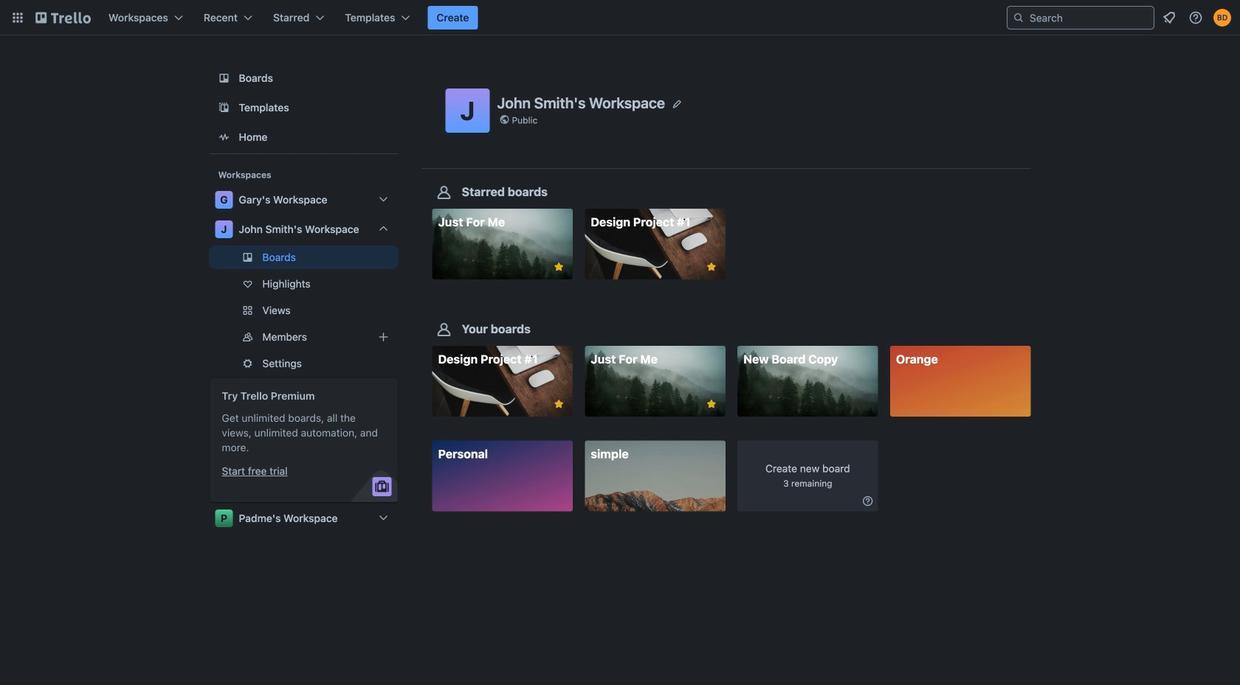 Task type: locate. For each thing, give the bounding box(es) containing it.
primary element
[[0, 0, 1240, 35]]

back to home image
[[35, 6, 91, 30]]

open information menu image
[[1189, 10, 1204, 25]]

sm image
[[861, 494, 875, 509]]

search image
[[1013, 12, 1025, 24]]

0 notifications image
[[1161, 9, 1178, 27]]

template board image
[[215, 99, 233, 117]]



Task type: describe. For each thing, give the bounding box(es) containing it.
home image
[[215, 128, 233, 146]]

board image
[[215, 69, 233, 87]]

Search field
[[1025, 7, 1154, 28]]

barb dwyer (barbdwyer3) image
[[1214, 9, 1232, 27]]

add image
[[375, 329, 392, 346]]



Task type: vqa. For each thing, say whether or not it's contained in the screenshot.
the bottommost Color: orange, title: "One more step" element
no



